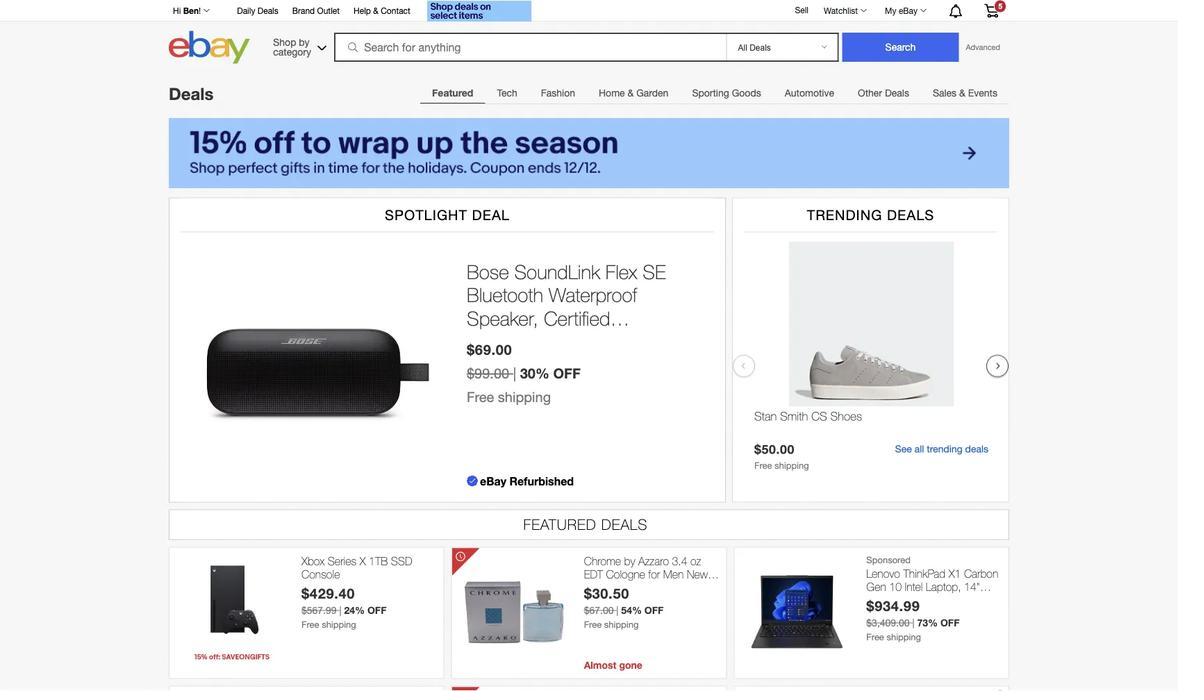 Task type: locate. For each thing, give the bounding box(es) containing it.
0 vertical spatial ebay
[[899, 6, 918, 15]]

1270p
[[901, 594, 932, 607]]

refurbished inside bose soundlink flex se bluetooth waterproof speaker, certified refurbished
[[467, 330, 564, 353]]

Search for anything text field
[[337, 34, 724, 60]]

stan smith cs shoes link
[[755, 409, 989, 441]]

free down $3,409.00
[[867, 632, 885, 643]]

off right 54%
[[645, 605, 664, 616]]

goods
[[732, 87, 762, 99]]

fashion link
[[529, 79, 587, 107]]

shipping inside xbox series x 1tb ssd console $429.40 $567.99 | 24% off free shipping
[[322, 619, 356, 630]]

None submit
[[843, 33, 959, 62]]

tab list
[[421, 79, 1010, 107]]

by for azzaro
[[625, 555, 636, 568]]

sales & events link
[[922, 79, 1010, 107]]

0 vertical spatial featured
[[432, 87, 474, 99]]

deals inside other deals link
[[885, 87, 910, 99]]

off right "24%"
[[368, 605, 387, 616]]

home & garden link
[[587, 79, 681, 107]]

console
[[302, 568, 340, 581]]

sporting goods link
[[681, 79, 773, 107]]

0 horizontal spatial &
[[373, 6, 379, 15]]

help
[[354, 6, 371, 15]]

shipping inside "$934.99 $3,409.00 | 73% off free shipping"
[[887, 632, 922, 643]]

xbox
[[302, 555, 325, 568]]

deals
[[966, 443, 989, 455]]

| left "24%"
[[340, 605, 342, 616]]

& right sales
[[960, 87, 966, 99]]

deals for trending deals
[[888, 207, 935, 223]]

deals for featured deals
[[602, 516, 648, 533]]

sell link
[[789, 5, 815, 15]]

cs
[[812, 409, 828, 423]]

gone
[[620, 660, 643, 671]]

deals
[[258, 6, 279, 15], [169, 84, 214, 104], [885, 87, 910, 99], [888, 207, 935, 223], [602, 516, 648, 533]]

lenovo
[[867, 567, 901, 581]]

| inside xbox series x 1tb ssd console $429.40 $567.99 | 24% off free shipping
[[340, 605, 342, 616]]

bluetooth
[[467, 284, 544, 306]]

off down vpro®,
[[941, 617, 960, 629]]

shipping down $3,409.00
[[887, 632, 922, 643]]

2 horizontal spatial &
[[960, 87, 966, 99]]

|
[[513, 366, 517, 382], [340, 605, 342, 616], [617, 605, 619, 616], [913, 617, 915, 629]]

xbox series x 1tb ssd console link
[[302, 555, 437, 582]]

&
[[373, 6, 379, 15], [628, 87, 634, 99], [960, 87, 966, 99]]

chrome by azzaro 3.4 oz edt cologne for men new in box
[[584, 555, 719, 595]]

sponsored
[[867, 555, 911, 566]]

spotlight
[[385, 207, 468, 223]]

hi
[[173, 6, 181, 15]]

& right "help"
[[373, 6, 379, 15]]

refurbished up featured deals
[[510, 475, 574, 488]]

featured link
[[421, 79, 485, 107]]

soundlink
[[515, 260, 601, 283]]

home
[[599, 87, 625, 99]]

free shipping down $99.00 | 30% off
[[467, 389, 551, 406]]

other deals link
[[847, 79, 922, 107]]

shipping down '$50.00'
[[775, 460, 810, 471]]

& right home
[[628, 87, 634, 99]]

1 vertical spatial by
[[625, 555, 636, 568]]

lenovo thinkpad x1 carbon gen 10 intel laptop, 14" ips, i7-1270p vpro®, 16 gb link
[[867, 567, 1002, 607]]

!
[[199, 6, 201, 15]]

ssd
[[391, 555, 413, 568]]

1 horizontal spatial ebay
[[899, 6, 918, 15]]

spotlight deal
[[385, 207, 510, 223]]

category
[[273, 46, 311, 57]]

ips,
[[867, 594, 886, 607]]

series
[[328, 555, 357, 568]]

sporting
[[693, 87, 730, 99]]

daily deals link
[[237, 3, 279, 19]]

1 vertical spatial free shipping
[[755, 460, 810, 471]]

waterproof
[[549, 284, 638, 306]]

free down '$567.99'
[[302, 619, 319, 630]]

daily deals
[[237, 6, 279, 15]]

refurbished down "speaker,"
[[467, 330, 564, 353]]

0 horizontal spatial by
[[299, 36, 310, 48]]

intel
[[905, 581, 923, 594]]

free
[[467, 389, 494, 406], [755, 460, 773, 471], [302, 619, 319, 630], [584, 619, 602, 630], [867, 632, 885, 643]]

ebay
[[899, 6, 918, 15], [480, 475, 507, 488]]

all
[[915, 443, 925, 455]]

flex
[[606, 260, 638, 283]]

off inside xbox series x 1tb ssd console $429.40 $567.99 | 24% off free shipping
[[368, 605, 387, 616]]

shipping down 54%
[[605, 619, 639, 630]]

deals inside daily deals "link"
[[258, 6, 279, 15]]

tab list containing featured
[[421, 79, 1010, 107]]

trending deals
[[807, 207, 935, 223]]

featured for featured deals
[[524, 516, 597, 533]]

refurbished
[[467, 330, 564, 353], [510, 475, 574, 488]]

$3,409.00
[[867, 617, 910, 629]]

sell
[[795, 5, 809, 15]]

off
[[554, 365, 581, 382], [368, 605, 387, 616], [645, 605, 664, 616], [941, 617, 960, 629]]

fashion
[[541, 87, 576, 99]]

1 horizontal spatial &
[[628, 87, 634, 99]]

free inside $30.50 $67.00 | 54% off free shipping
[[584, 619, 602, 630]]

see
[[896, 443, 912, 455]]

almost
[[584, 660, 617, 671]]

free shipping down '$50.00'
[[755, 460, 810, 471]]

73%
[[918, 617, 938, 629]]

chrome
[[584, 555, 621, 568]]

stan
[[755, 409, 777, 423]]

0 vertical spatial free shipping
[[467, 389, 551, 406]]

& for sales
[[960, 87, 966, 99]]

home & garden
[[599, 87, 669, 99]]

stan smith cs shoes
[[755, 409, 863, 423]]

0 horizontal spatial ebay
[[480, 475, 507, 488]]

outlet
[[317, 6, 340, 15]]

shipping down "24%"
[[322, 619, 356, 630]]

automotive link
[[773, 79, 847, 107]]

| left 73%
[[913, 617, 915, 629]]

by right shop on the left of the page
[[299, 36, 310, 48]]

& inside the account navigation
[[373, 6, 379, 15]]

bose
[[467, 260, 509, 283]]

by up cologne
[[625, 555, 636, 568]]

$934.99
[[867, 598, 921, 615]]

| left 30% in the bottom left of the page
[[513, 366, 517, 382]]

shop by category
[[273, 36, 311, 57]]

shipping
[[498, 389, 551, 406], [775, 460, 810, 471], [322, 619, 356, 630], [605, 619, 639, 630], [887, 632, 922, 643]]

cologne
[[606, 568, 646, 581]]

by inside chrome by azzaro 3.4 oz edt cologne for men new in box
[[625, 555, 636, 568]]

featured inside menu bar
[[432, 87, 474, 99]]

0 vertical spatial refurbished
[[467, 330, 564, 353]]

featured down ebay refurbished
[[524, 516, 597, 533]]

account navigation
[[165, 0, 1010, 23]]

brand outlet
[[292, 6, 340, 15]]

menu bar
[[421, 79, 1010, 107]]

ben
[[183, 6, 199, 15]]

free down $67.00
[[584, 619, 602, 630]]

1 horizontal spatial by
[[625, 555, 636, 568]]

| left 54%
[[617, 605, 619, 616]]

1 vertical spatial featured
[[524, 516, 597, 533]]

my
[[886, 6, 897, 15]]

10
[[890, 581, 902, 594]]

deal
[[472, 207, 510, 223]]

hi ben !
[[173, 6, 201, 15]]

0 horizontal spatial featured
[[432, 87, 474, 99]]

by inside shop by category
[[299, 36, 310, 48]]

advanced
[[966, 43, 1001, 52]]

0 vertical spatial by
[[299, 36, 310, 48]]

| inside $30.50 $67.00 | 54% off free shipping
[[617, 605, 619, 616]]

1 horizontal spatial featured
[[524, 516, 597, 533]]

& for home
[[628, 87, 634, 99]]

by for category
[[299, 36, 310, 48]]

$934.99 $3,409.00 | 73% off free shipping
[[867, 598, 960, 643]]

free down the $99.00
[[467, 389, 494, 406]]

30%
[[520, 365, 550, 382]]

featured left tech
[[432, 87, 474, 99]]

gb
[[986, 594, 1001, 607]]

5 link
[[977, 0, 1008, 20]]



Task type: describe. For each thing, give the bounding box(es) containing it.
$99.00
[[467, 366, 510, 382]]

watchlist link
[[817, 2, 874, 19]]

edt
[[584, 568, 603, 581]]

menu bar containing featured
[[421, 79, 1010, 107]]

gen
[[867, 581, 887, 594]]

$99.00 | 30% off
[[467, 365, 581, 382]]

$67.00
[[584, 605, 614, 616]]

& for help
[[373, 6, 379, 15]]

vpro®,
[[935, 594, 967, 607]]

ebay inside 'link'
[[899, 6, 918, 15]]

off right 30% in the bottom left of the page
[[554, 365, 581, 382]]

almost gone
[[584, 660, 643, 671]]

14"
[[965, 581, 981, 594]]

azzaro
[[639, 555, 669, 568]]

bose soundlink flex se bluetooth waterproof speaker, certified refurbished link
[[467, 260, 712, 353]]

shipping inside $30.50 $67.00 | 54% off free shipping
[[605, 619, 639, 630]]

chrome by azzaro 3.4 oz edt cologne for men new in box link
[[584, 555, 720, 595]]

featured for featured
[[432, 87, 474, 99]]

in
[[711, 568, 719, 581]]

$69.00
[[467, 341, 513, 358]]

help & contact
[[354, 6, 411, 15]]

trending
[[807, 207, 883, 223]]

my ebay
[[886, 6, 918, 15]]

events
[[969, 87, 998, 99]]

16
[[970, 594, 983, 607]]

free inside "$934.99 $3,409.00 | 73% off free shipping"
[[867, 632, 885, 643]]

advanced link
[[959, 33, 1008, 61]]

3.4
[[672, 555, 688, 568]]

1 vertical spatial ebay
[[480, 475, 507, 488]]

1tb
[[369, 555, 388, 568]]

deals link
[[169, 84, 214, 104]]

shipping down $99.00 | 30% off
[[498, 389, 551, 406]]

i7-
[[889, 594, 901, 607]]

daily
[[237, 6, 255, 15]]

shop
[[273, 36, 296, 48]]

thinkpad
[[904, 567, 946, 581]]

shop by category button
[[267, 31, 330, 61]]

x1
[[949, 567, 962, 581]]

smith
[[781, 409, 809, 423]]

1 vertical spatial refurbished
[[510, 475, 574, 488]]

other
[[858, 87, 883, 99]]

contact
[[381, 6, 411, 15]]

brand outlet link
[[292, 3, 340, 19]]

0 horizontal spatial free shipping
[[467, 389, 551, 406]]

get an extra 15% off image
[[427, 1, 532, 22]]

$567.99
[[302, 605, 337, 616]]

tech link
[[485, 79, 529, 107]]

1 horizontal spatial free shipping
[[755, 460, 810, 471]]

se
[[643, 260, 666, 283]]

off inside "$934.99 $3,409.00 | 73% off free shipping"
[[941, 617, 960, 629]]

shop by category banner
[[165, 0, 1010, 67]]

free inside xbox series x 1tb ssd console $429.40 $567.99 | 24% off free shipping
[[302, 619, 319, 630]]

$50.00
[[755, 442, 795, 457]]

bose soundlink flex se bluetooth waterproof speaker, certified refurbished
[[467, 260, 666, 353]]

garden
[[637, 87, 669, 99]]

24%
[[344, 605, 365, 616]]

| inside $99.00 | 30% off
[[513, 366, 517, 382]]

tech
[[497, 87, 518, 99]]

box
[[584, 582, 602, 595]]

| inside "$934.99 $3,409.00 | 73% off free shipping"
[[913, 617, 915, 629]]

help & contact link
[[354, 3, 411, 19]]

none submit inside shop by category banner
[[843, 33, 959, 62]]

sales
[[933, 87, 957, 99]]

brand
[[292, 6, 315, 15]]

$30.50
[[584, 586, 630, 602]]

see all trending deals link
[[896, 443, 989, 455]]

trending
[[927, 443, 963, 455]]

xbox series x 1tb ssd console $429.40 $567.99 | 24% off free shipping
[[302, 555, 413, 630]]

see all trending deals
[[896, 443, 989, 455]]

shoes
[[831, 409, 863, 423]]

certified
[[544, 307, 611, 330]]

x
[[360, 555, 366, 568]]

deals for daily deals
[[258, 6, 279, 15]]

featured deals
[[524, 516, 648, 533]]

free down '$50.00'
[[755, 460, 773, 471]]

for
[[649, 568, 660, 581]]

laptop,
[[926, 581, 962, 594]]

ebay refurbished
[[480, 475, 574, 488]]

carbon
[[965, 567, 999, 581]]

deals for other deals
[[885, 87, 910, 99]]

off inside $30.50 $67.00 | 54% off free shipping
[[645, 605, 664, 616]]

15% off to wrap up the season shop perfect gifts in time for the holidays. coupon ends 12/12. image
[[169, 118, 1010, 188]]

my ebay link
[[878, 2, 933, 19]]



Task type: vqa. For each thing, say whether or not it's contained in the screenshot.
off within the $30.50 $67.00 | 54% off Free shipping
yes



